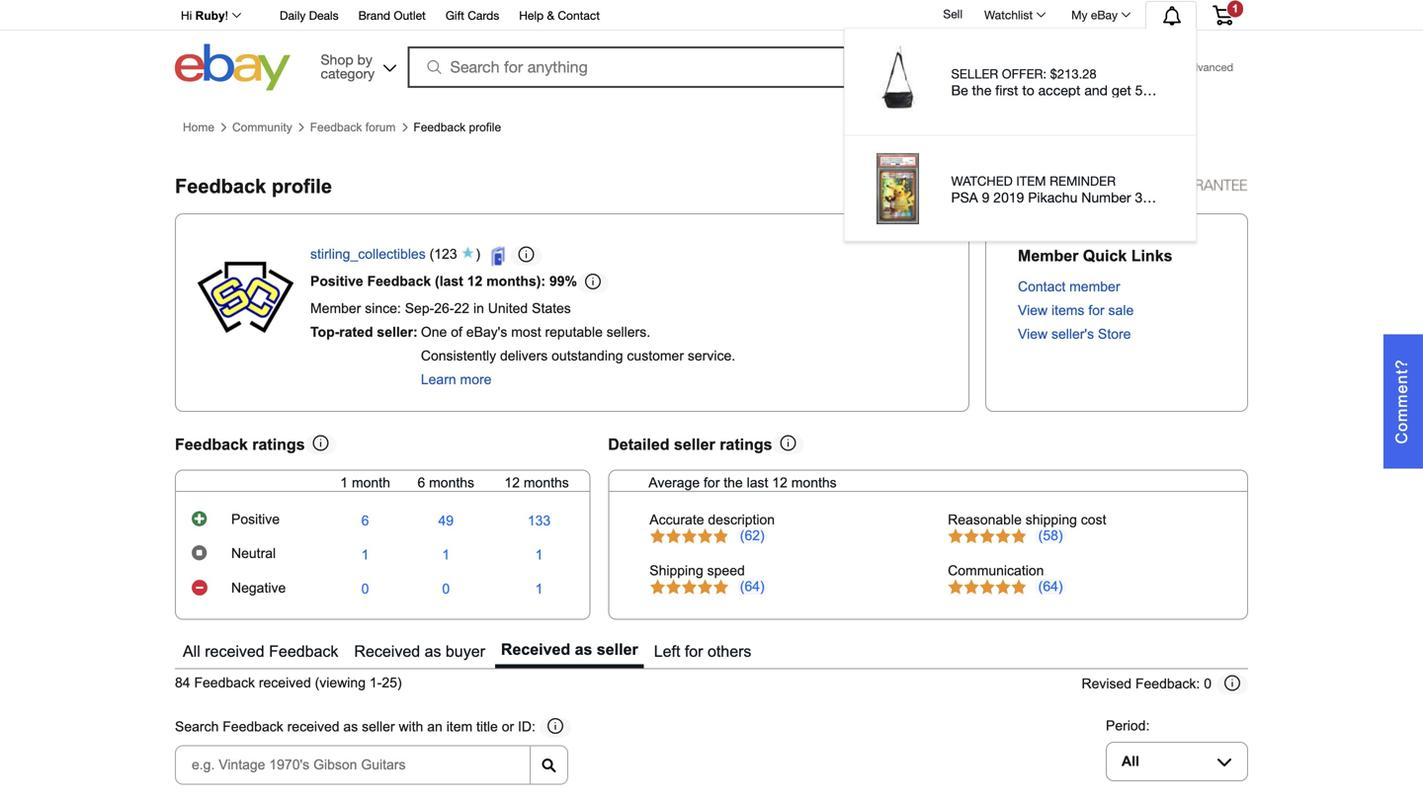 Task type: describe. For each thing, give the bounding box(es) containing it.
1 for 1 button below 133 button
[[536, 548, 543, 563]]

ebay
[[1091, 8, 1118, 22]]

seller:
[[377, 325, 418, 340]]

$213.28
[[1051, 66, 1097, 82]]

the
[[724, 476, 743, 491]]

most
[[511, 325, 541, 340]]

member
[[1070, 279, 1121, 295]]

1-
[[370, 676, 382, 691]]

advanced
[[1185, 61, 1234, 74]]

speed
[[708, 564, 745, 579]]

positive for positive
[[231, 512, 280, 528]]

0 horizontal spatial 12
[[467, 274, 483, 289]]

1 0 button from the left
[[362, 582, 369, 598]]

view seller's store link
[[1018, 327, 1132, 342]]

daily deals link
[[280, 5, 339, 27]]

last
[[747, 476, 769, 491]]

united
[[488, 301, 528, 317]]

profile for the feedback profile page for stirling_collectibles element
[[272, 175, 332, 197]]

others
[[708, 643, 752, 661]]

customer
[[627, 349, 684, 364]]

watchlist
[[985, 8, 1033, 22]]

seller inside button
[[597, 641, 638, 659]]

of
[[451, 325, 463, 340]]

accurate
[[650, 513, 705, 528]]

months for 12 months
[[524, 476, 569, 491]]

all received feedback
[[183, 643, 339, 661]]

forum
[[366, 121, 396, 134]]

feedback profile page for stirling_collectibles element
[[175, 175, 332, 197]]

view items for sale link
[[1018, 303, 1134, 318]]

feedback forum link
[[310, 121, 396, 134]]

6 for 6 button
[[362, 514, 369, 529]]

reasonable shipping cost
[[948, 513, 1107, 528]]

detailed seller ratings
[[608, 436, 773, 454]]

sellers.
[[607, 325, 651, 340]]

profile for feedback profile link
[[469, 121, 501, 134]]

2 horizontal spatial seller
[[674, 436, 716, 454]]

12 months
[[505, 476, 569, 491]]

communication
[[948, 564, 1045, 579]]

shop by category banner
[[170, 0, 1249, 242]]

stirling_collectibles link
[[310, 247, 426, 266]]

reputable
[[545, 325, 603, 340]]

left
[[654, 643, 681, 661]]

top-
[[310, 325, 339, 340]]

49
[[438, 514, 454, 529]]

deals
[[309, 8, 339, 22]]

1 button up received as seller
[[536, 582, 543, 598]]

help & contact
[[519, 8, 600, 22]]

states
[[532, 301, 571, 317]]

seller's
[[1052, 327, 1095, 342]]

2 vertical spatial seller
[[362, 720, 395, 735]]

received as seller button
[[495, 636, 644, 669]]

3 months from the left
[[792, 476, 837, 491]]

feedback profile link
[[414, 121, 501, 134]]

quick
[[1084, 247, 1127, 265]]

item
[[1017, 174, 1047, 189]]

feedback forum
[[310, 121, 396, 134]]

all button
[[1106, 743, 1249, 782]]

Search for anything text field
[[411, 48, 840, 86]]

community link
[[232, 121, 292, 134]]

shipping
[[1026, 513, 1078, 528]]

brand
[[359, 8, 391, 22]]

6 for 6 months
[[418, 476, 425, 491]]

feedback:
[[1136, 677, 1201, 692]]

click to go to stirling_collectibles ebay store image
[[491, 247, 511, 267]]

member since: sep-26-22 in united states top-rated seller: one of ebay's most reputable sellers. consistently delivers outstanding customer service. learn more
[[310, 301, 736, 388]]

an
[[427, 720, 443, 735]]

months):
[[487, 274, 546, 289]]

2 horizontal spatial 0
[[1205, 677, 1212, 692]]

ebay's
[[466, 325, 508, 340]]

home link
[[183, 121, 215, 134]]

feedback profile for the feedback profile page for stirling_collectibles element
[[175, 175, 332, 197]]

comment?
[[1394, 359, 1411, 444]]

0 for 2nd 0 button from left
[[442, 582, 450, 597]]

revised feedback: 0
[[1082, 677, 1212, 692]]

select the feedback time period you want to see element
[[1106, 719, 1150, 734]]

133 button
[[528, 514, 551, 530]]

item
[[447, 720, 473, 735]]

outstanding
[[552, 349, 623, 364]]

stirling_collectibles ( 123
[[310, 247, 457, 262]]

none submit inside shop by category banner
[[1009, 46, 1175, 88]]

2 0 button from the left
[[442, 582, 450, 598]]

1 month
[[340, 476, 390, 491]]

1 link
[[1201, 0, 1246, 28]]

as for buyer
[[425, 643, 441, 661]]

99%
[[550, 274, 577, 289]]

shop by category button
[[312, 44, 401, 87]]

received for received as buyer
[[354, 643, 420, 661]]

1 button down 133 button
[[536, 548, 543, 564]]

month
[[352, 476, 390, 491]]

(64) button for shipping speed
[[737, 580, 769, 595]]

1 for 1 month
[[340, 476, 348, 491]]

search feedback received as seller with an item title or id:
[[175, 720, 536, 735]]

1 for 1 button below 6 button
[[362, 548, 369, 563]]

received for 84
[[259, 676, 311, 691]]

received for received as seller
[[501, 641, 571, 659]]

rated
[[339, 325, 373, 340]]

cards
[[468, 8, 500, 22]]

contact inside account 'navigation'
[[558, 8, 600, 22]]

1 button down 49 button
[[442, 548, 450, 564]]

advanced link
[[1175, 47, 1244, 87]]

(viewing
[[315, 676, 366, 691]]

my
[[1072, 8, 1088, 22]]

for for average for the last 12 months
[[704, 476, 720, 491]]

123
[[434, 247, 457, 262]]

received as buyer
[[354, 643, 485, 661]]

months for 6 months
[[429, 476, 475, 491]]

feedback score is 123 element
[[434, 247, 457, 266]]

(
[[430, 247, 434, 262]]

buyer
[[446, 643, 485, 661]]



Task type: vqa. For each thing, say whether or not it's contained in the screenshot.
,
no



Task type: locate. For each thing, give the bounding box(es) containing it.
received for search
[[287, 720, 340, 735]]

1 horizontal spatial profile
[[469, 121, 501, 134]]

64 ratings received on communication. click to check average rating. element
[[1039, 580, 1064, 595]]

1 horizontal spatial months
[[524, 476, 569, 491]]

one
[[421, 325, 447, 340]]

all inside button
[[183, 643, 201, 661]]

(64) button down (58) dropdown button
[[1035, 580, 1067, 595]]

ebay money back guarantee policy image
[[1016, 171, 1249, 195]]

0 vertical spatial 6
[[418, 476, 425, 491]]

1 vertical spatial view
[[1018, 327, 1048, 342]]

with
[[399, 720, 424, 735]]

more
[[460, 372, 492, 388]]

1 horizontal spatial 0 button
[[442, 582, 450, 598]]

all received feedback button
[[177, 636, 345, 669]]

negative
[[231, 581, 286, 596]]

feedback profile main content
[[175, 112, 1424, 804]]

since:
[[365, 301, 401, 317]]

daily deals
[[280, 8, 339, 22]]

months up the 133
[[524, 476, 569, 491]]

feedback profile for feedback profile link
[[414, 121, 501, 134]]

1 vertical spatial positive
[[231, 512, 280, 528]]

0 horizontal spatial profile
[[272, 175, 332, 197]]

received inside 'button'
[[354, 643, 420, 661]]

2 ratings from the left
[[720, 436, 773, 454]]

sell
[[944, 7, 963, 21]]

for down member
[[1089, 303, 1105, 318]]

&
[[547, 8, 555, 22]]

member for member since: sep-26-22 in united states top-rated seller: one of ebay's most reputable sellers. consistently delivers outstanding customer service. learn more
[[310, 301, 361, 317]]

0 horizontal spatial (64)
[[740, 580, 765, 595]]

all inside dropdown button
[[1122, 755, 1140, 770]]

average
[[649, 476, 700, 491]]

0 vertical spatial received
[[205, 643, 265, 661]]

received as seller
[[501, 641, 638, 659]]

(64) down the speed
[[740, 580, 765, 595]]

as up e.g. vintage 1970's gibson guitars 'text field'
[[344, 720, 358, 735]]

or
[[502, 720, 514, 735]]

received as buyer button
[[348, 636, 491, 669]]

1 down 49 button
[[442, 548, 450, 563]]

seller
[[674, 436, 716, 454], [597, 641, 638, 659], [362, 720, 395, 735]]

in
[[474, 301, 484, 317]]

1 (64) button from the left
[[737, 580, 769, 595]]

)
[[476, 247, 484, 262]]

0 horizontal spatial member
[[310, 301, 361, 317]]

(64)
[[740, 580, 765, 595], [1039, 580, 1064, 595]]

positive down stirling_collectibles link on the left of the page
[[310, 274, 364, 289]]

all for all
[[1122, 755, 1140, 770]]

(64) for communication
[[1039, 580, 1064, 595]]

gift cards
[[446, 8, 500, 22]]

1 vertical spatial received
[[259, 676, 311, 691]]

64 ratings received on shipping speed. click to check average rating. element
[[740, 580, 765, 595]]

member up top- at the left of page
[[310, 301, 361, 317]]

reminder
[[1050, 174, 1116, 189]]

as inside 'button'
[[425, 643, 441, 661]]

0 vertical spatial contact
[[558, 8, 600, 22]]

1 ratings from the left
[[252, 436, 305, 454]]

received inside button
[[501, 641, 571, 659]]

feedback profile down the community link
[[175, 175, 332, 197]]

0 vertical spatial member
[[1018, 247, 1079, 265]]

1 horizontal spatial feedback profile
[[414, 121, 501, 134]]

2 view from the top
[[1018, 327, 1048, 342]]

shop by category
[[321, 51, 375, 82]]

received down 84 feedback received (viewing 1-25)
[[287, 720, 340, 735]]

0 vertical spatial view
[[1018, 303, 1048, 318]]

all down period:
[[1122, 755, 1140, 770]]

1 vertical spatial feedback profile
[[175, 175, 332, 197]]

0 horizontal spatial feedback profile
[[175, 175, 332, 197]]

view
[[1018, 303, 1048, 318], [1018, 327, 1048, 342]]

0 vertical spatial feedback profile
[[414, 121, 501, 134]]

0 horizontal spatial for
[[685, 643, 704, 661]]

2 months from the left
[[524, 476, 569, 491]]

2 horizontal spatial as
[[575, 641, 593, 659]]

contact up items
[[1018, 279, 1066, 295]]

1 up advanced
[[1233, 2, 1239, 15]]

2 vertical spatial for
[[685, 643, 704, 661]]

all up 84
[[183, 643, 201, 661]]

0 button up buyer at left bottom
[[442, 582, 450, 598]]

1 vertical spatial 6
[[362, 514, 369, 529]]

62 ratings received on accurate description. click to check average rating. element
[[740, 529, 765, 544]]

25)
[[382, 676, 402, 691]]

0 horizontal spatial all
[[183, 643, 201, 661]]

(58)
[[1039, 529, 1064, 544]]

1
[[1233, 2, 1239, 15], [340, 476, 348, 491], [362, 548, 369, 563], [442, 548, 450, 563], [536, 548, 543, 563], [536, 582, 543, 597]]

seller left the left
[[597, 641, 638, 659]]

1 horizontal spatial seller
[[597, 641, 638, 659]]

links
[[1132, 247, 1173, 265]]

for left the
[[704, 476, 720, 491]]

feedback ratings
[[175, 436, 305, 454]]

0 horizontal spatial 0 button
[[362, 582, 369, 598]]

as left buyer at left bottom
[[425, 643, 441, 661]]

detailed
[[608, 436, 670, 454]]

contact inside contact member view items for sale view seller's store
[[1018, 279, 1066, 295]]

1 horizontal spatial for
[[704, 476, 720, 491]]

category
[[321, 65, 375, 82]]

1 horizontal spatial (64)
[[1039, 580, 1064, 595]]

search
[[175, 720, 219, 735]]

view left seller's
[[1018, 327, 1048, 342]]

0 horizontal spatial ratings
[[252, 436, 305, 454]]

None submit
[[1009, 46, 1175, 88]]

received
[[205, 643, 265, 661], [259, 676, 311, 691], [287, 720, 340, 735]]

1 view from the top
[[1018, 303, 1048, 318]]

1 vertical spatial all
[[1122, 755, 1140, 770]]

58 ratings received on reasonable shipping cost. click to check average rating. element
[[1039, 529, 1064, 544]]

daily
[[280, 8, 306, 22]]

received right buyer at left bottom
[[501, 641, 571, 659]]

as
[[575, 641, 593, 659], [425, 643, 441, 661], [344, 720, 358, 735]]

contact member link
[[1018, 279, 1121, 295]]

feedback profile
[[414, 121, 501, 134], [175, 175, 332, 197]]

seller left with
[[362, 720, 395, 735]]

1 for 1 button below 49 button
[[442, 548, 450, 563]]

1 horizontal spatial positive
[[310, 274, 364, 289]]

0 vertical spatial all
[[183, 643, 201, 661]]

member inside member since: sep-26-22 in united states top-rated seller: one of ebay's most reputable sellers. consistently delivers outstanding customer service. learn more
[[310, 301, 361, 317]]

22
[[454, 301, 470, 317]]

12
[[467, 274, 483, 289], [505, 476, 520, 491], [773, 476, 788, 491]]

1 months from the left
[[429, 476, 475, 491]]

2 horizontal spatial months
[[792, 476, 837, 491]]

watched
[[952, 174, 1013, 189]]

positive for positive feedback (last 12 months): 99%
[[310, 274, 364, 289]]

member quick links
[[1018, 247, 1173, 265]]

as inside button
[[575, 641, 593, 659]]

1 horizontal spatial member
[[1018, 247, 1079, 265]]

(64) button for communication
[[1035, 580, 1067, 595]]

12 right (last
[[467, 274, 483, 289]]

service.
[[688, 349, 736, 364]]

26-
[[434, 301, 454, 317]]

(64) down (58) dropdown button
[[1039, 580, 1064, 595]]

1 for 1 button over received as seller
[[536, 582, 543, 597]]

2 (64) button from the left
[[1035, 580, 1067, 595]]

0 vertical spatial for
[[1089, 303, 1105, 318]]

1 horizontal spatial received
[[501, 641, 571, 659]]

1 up received as seller
[[536, 582, 543, 597]]

6 down 1 month
[[362, 514, 369, 529]]

description
[[708, 513, 775, 528]]

1 down 133 button
[[536, 548, 543, 563]]

for for left for others
[[685, 643, 704, 661]]

positive
[[310, 274, 364, 289], [231, 512, 280, 528]]

1 horizontal spatial 0
[[442, 582, 450, 597]]

store
[[1099, 327, 1132, 342]]

my ebay link
[[1061, 3, 1140, 27]]

feedback profile right forum
[[414, 121, 501, 134]]

account navigation
[[170, 0, 1249, 242]]

1 horizontal spatial (64) button
[[1035, 580, 1067, 595]]

0 horizontal spatial 6
[[362, 514, 369, 529]]

0 up buyer at left bottom
[[442, 582, 450, 597]]

offer:
[[1002, 66, 1047, 82]]

0 for second 0 button from right
[[362, 582, 369, 597]]

member
[[1018, 247, 1079, 265], [310, 301, 361, 317]]

member for member quick links
[[1018, 247, 1079, 265]]

1 inside the 1 link
[[1233, 2, 1239, 15]]

(62) button
[[737, 529, 769, 545]]

watchlist link
[[974, 3, 1055, 27]]

1 vertical spatial profile
[[272, 175, 332, 197]]

for inside "button"
[[685, 643, 704, 661]]

brand outlet
[[359, 8, 426, 22]]

brand outlet link
[[359, 5, 426, 27]]

1 (64) from the left
[[740, 580, 765, 595]]

0 horizontal spatial contact
[[558, 8, 600, 22]]

2 horizontal spatial for
[[1089, 303, 1105, 318]]

0 horizontal spatial seller
[[362, 720, 395, 735]]

0 button down 6 button
[[362, 582, 369, 598]]

community
[[232, 121, 292, 134]]

received up 25)
[[354, 643, 420, 661]]

feedback inside button
[[269, 643, 339, 661]]

my ebay
[[1072, 8, 1118, 22]]

0 vertical spatial seller
[[674, 436, 716, 454]]

as for seller
[[575, 641, 593, 659]]

12 right last
[[773, 476, 788, 491]]

12 right 6 months
[[505, 476, 520, 491]]

stirling_collectibles
[[310, 247, 426, 262]]

contact right &
[[558, 8, 600, 22]]

received inside all received feedback button
[[205, 643, 265, 661]]

sale
[[1109, 303, 1134, 318]]

hi ruby !
[[181, 9, 228, 22]]

0 horizontal spatial received
[[354, 643, 420, 661]]

contact member view items for sale view seller's store
[[1018, 279, 1134, 342]]

home
[[183, 121, 215, 134]]

(64) for shipping speed
[[740, 580, 765, 595]]

user profile for stirling_collectibles image
[[196, 248, 295, 347]]

period:
[[1106, 719, 1150, 734]]

0 right "feedback:"
[[1205, 677, 1212, 692]]

e.g. Vintage 1970's Gibson Guitars text field
[[175, 746, 531, 786]]

1 down 6 button
[[362, 548, 369, 563]]

neutral
[[231, 546, 276, 562]]

1 horizontal spatial 12
[[505, 476, 520, 491]]

positive feedback (last 12 months): 99%
[[310, 274, 577, 289]]

received down all received feedback button
[[259, 676, 311, 691]]

shop
[[321, 51, 354, 68]]

0 vertical spatial positive
[[310, 274, 364, 289]]

1 vertical spatial seller
[[597, 641, 638, 659]]

cost
[[1082, 513, 1107, 528]]

1 vertical spatial for
[[704, 476, 720, 491]]

reasonable
[[948, 513, 1022, 528]]

gift
[[446, 8, 465, 22]]

for inside contact member view items for sale view seller's store
[[1089, 303, 1105, 318]]

positive up the neutral
[[231, 512, 280, 528]]

1 horizontal spatial 6
[[418, 476, 425, 491]]

0 horizontal spatial as
[[344, 720, 358, 735]]

6 months
[[418, 476, 475, 491]]

2 (64) from the left
[[1039, 580, 1064, 595]]

1 horizontal spatial all
[[1122, 755, 1140, 770]]

6 right month
[[418, 476, 425, 491]]

left for others
[[654, 643, 752, 661]]

0 horizontal spatial positive
[[231, 512, 280, 528]]

all for all received feedback
[[183, 643, 201, 661]]

member up contact member link
[[1018, 247, 1079, 265]]

1 left month
[[340, 476, 348, 491]]

1 horizontal spatial ratings
[[720, 436, 773, 454]]

1 horizontal spatial contact
[[1018, 279, 1066, 295]]

2 horizontal spatial 12
[[773, 476, 788, 491]]

(58) button
[[1035, 529, 1067, 545]]

2 vertical spatial received
[[287, 720, 340, 735]]

(64) button down the speed
[[737, 580, 769, 595]]

1 button down 6 button
[[362, 548, 369, 564]]

0 down 6 button
[[362, 582, 369, 597]]

outlet
[[394, 8, 426, 22]]

0 vertical spatial profile
[[469, 121, 501, 134]]

as left the left
[[575, 641, 593, 659]]

0 horizontal spatial months
[[429, 476, 475, 491]]

seller offer: $213.28 link
[[847, 30, 1195, 135]]

help
[[519, 8, 544, 22]]

view left items
[[1018, 303, 1048, 318]]

1 horizontal spatial as
[[425, 643, 441, 661]]

0
[[362, 582, 369, 597], [442, 582, 450, 597], [1205, 677, 1212, 692]]

months right last
[[792, 476, 837, 491]]

accurate description
[[650, 513, 775, 528]]

1 vertical spatial member
[[310, 301, 361, 317]]

months up 49
[[429, 476, 475, 491]]

(64) button
[[737, 580, 769, 595], [1035, 580, 1067, 595]]

0 horizontal spatial 0
[[362, 582, 369, 597]]

for right the left
[[685, 643, 704, 661]]

0 button
[[362, 582, 369, 598], [442, 582, 450, 598]]

seller up 'average' on the left of page
[[674, 436, 716, 454]]

0 horizontal spatial (64) button
[[737, 580, 769, 595]]

received up 84 feedback received (viewing 1-25)
[[205, 643, 265, 661]]

1 vertical spatial contact
[[1018, 279, 1066, 295]]



